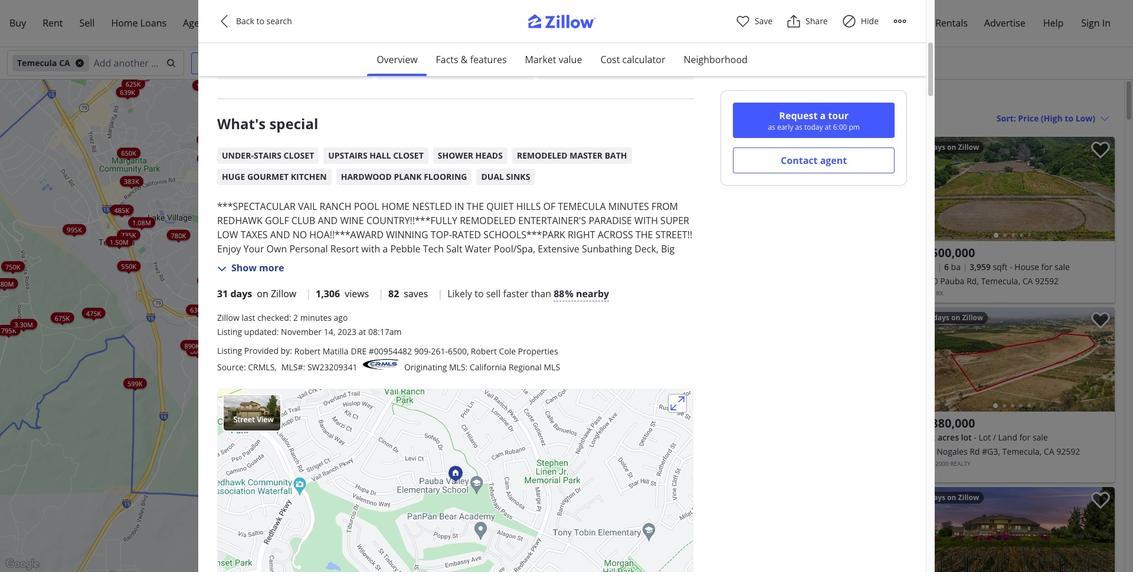 Task type: vqa. For each thing, say whether or not it's contained in the screenshot.


Task type: describe. For each thing, give the bounding box(es) containing it.
559k
[[369, 282, 384, 291]]

1 vertical spatial 780k
[[171, 231, 186, 239]]

under-stairs closet list item
[[217, 148, 319, 164]]

days for 490
[[933, 313, 950, 323]]

1 horizontal spatial 639k link
[[257, 241, 280, 251]]

3d for 849k
[[325, 309, 331, 315]]

chevron right image for 80 days on zillow
[[885, 182, 899, 196]]

1 vertical spatial 790k
[[308, 462, 323, 471]]

1 vertical spatial 1.50m link
[[106, 236, 133, 247]]

735k
[[121, 231, 136, 239]]

huge gourmet kitchen list item
[[217, 169, 332, 186]]

chevron right image for 68 days on zillow
[[1095, 533, 1109, 547]]

views
[[345, 287, 369, 300]]

google image
[[3, 557, 42, 573]]

950k link
[[509, 147, 532, 158]]

671k link
[[345, 337, 368, 347]]

keyboard
[[467, 565, 492, 572]]

chevron left image for 490 days on zillow
[[916, 353, 930, 367]]

neighborhood
[[684, 53, 748, 66]]

lot image
[[545, 23, 558, 36]]

950k
[[513, 148, 528, 157]]

contact agent
[[781, 154, 847, 167]]

facts & features button
[[427, 43, 516, 76]]

re-center button
[[629, 89, 681, 113]]

cost
[[601, 53, 620, 66]]

property images, use arrow keys to navigate, image 1 of 69 group
[[910, 488, 1115, 573]]

2000
[[936, 460, 949, 468]]

1 horizontal spatial 785k link
[[311, 380, 339, 396]]

manage rentals
[[898, 17, 968, 30]]

, inside listing provided by: robert matilla dre #00954482 909-261-6500 , robert cole properties
[[467, 346, 469, 357]]

expand image
[[669, 394, 687, 413]]

890k link
[[180, 340, 204, 351]]

725k link
[[330, 240, 354, 250]]

3.30m link
[[10, 319, 37, 330]]

tour for 1.07m
[[348, 218, 360, 224]]

0 vertical spatial 699k link
[[303, 246, 326, 257]]

11.0m link
[[497, 195, 524, 205]]

what's
[[217, 114, 266, 134]]

2 horizontal spatial chevron down image
[[1100, 114, 1110, 123]]

1.19m link
[[310, 321, 337, 332]]

closet for under-stairs closet
[[284, 150, 314, 161]]

0 vertical spatial 790k
[[319, 404, 334, 412]]

on for 490
[[952, 313, 961, 323]]

2 robert from the left
[[471, 346, 497, 357]]

2 horizontal spatial 1.50m link
[[242, 287, 269, 297]]

980k
[[560, 221, 575, 229]]

2 units link
[[579, 465, 617, 476]]

at inside request a tour as early as today at 6:00 pm
[[825, 122, 832, 132]]

temecula for temecula ca luxury homes
[[703, 91, 758, 107]]

6:00
[[833, 122, 847, 132]]

tour
[[828, 109, 849, 122]]

1 horizontal spatial 875k
[[384, 289, 399, 298]]

listing inside 'zillow last checked:  2 minutes ago listing updated: november 14, 2023 at 08:17am'
[[217, 326, 242, 338]]

ca inside 0 los nogales rd #g3, temecula, ca 92592 remax 2000 realty
[[1044, 446, 1055, 458]]

845k link
[[274, 395, 298, 406]]

hoa image
[[545, 58, 558, 71]]

dual sinks
[[481, 171, 530, 183]]

properties
[[518, 346, 558, 357]]

source:
[[217, 362, 246, 373]]

rd,
[[967, 276, 979, 287]]

pm
[[849, 122, 860, 132]]

1.90m
[[270, 174, 289, 183]]

700k
[[292, 454, 307, 463]]

3d for 1.07m
[[342, 218, 347, 224]]

listed status list
[[217, 287, 694, 302]]

©2023
[[552, 565, 570, 572]]

house type image
[[224, 23, 237, 36]]

595k 599k
[[127, 366, 351, 388]]

1.50m for the 1.50m link to the middle
[[110, 237, 129, 246]]

save
[[755, 15, 773, 27]]

to inside the listed status list
[[475, 287, 484, 300]]

street view
[[233, 415, 274, 425]]

3d left 595k link
[[324, 371, 330, 376]]

rentals
[[936, 17, 968, 30]]

565k link
[[252, 298, 275, 308]]

facts
[[436, 53, 459, 66]]

1 horizontal spatial 625k link
[[240, 242, 263, 253]]

48.52
[[915, 432, 936, 443]]

1 horizontal spatial 875k link
[[380, 288, 403, 299]]

minus image
[[662, 544, 674, 556]]

675k 680k
[[55, 313, 269, 325]]

3d for 769k
[[334, 222, 340, 227]]

1 vertical spatial 875k link
[[314, 364, 338, 374]]

1 save this home image from the top
[[1092, 312, 1110, 330]]

0 vertical spatial 625k link
[[122, 78, 145, 89]]

3d tour 780k
[[254, 146, 276, 160]]

671k
[[349, 338, 364, 346]]

search image
[[166, 58, 176, 68]]

800k inside 3d tour 800k
[[333, 347, 348, 356]]

realty inside 39100 pauba rd, temecula, ca 92592 realty rx
[[915, 289, 935, 298]]

1 robert from the left
[[295, 346, 321, 357]]

remove boundary button
[[514, 89, 624, 113]]

rx
[[937, 289, 944, 298]]

tour for 849k
[[332, 309, 343, 315]]

source: crmls , mls#: sw23209341
[[217, 362, 358, 373]]

36400 de portola rd, temecula, ca 92592 image
[[700, 137, 905, 241]]

plank
[[394, 171, 422, 183]]

overview
[[377, 53, 418, 66]]

shower
[[438, 150, 473, 161]]

listing inside listing provided by: robert matilla dre #00954482 909-261-6500 , robert cole properties
[[217, 345, 242, 356]]

request a tour as early as today at 6:00 pm
[[768, 109, 860, 132]]

475k
[[86, 309, 101, 318]]

0 horizontal spatial ,
[[275, 362, 277, 373]]

sale inside $5,880,000 48.52 acres lot - lot / land for sale
[[1033, 432, 1048, 443]]

shower heads
[[438, 150, 503, 161]]

0
[[915, 446, 920, 458]]

originating
[[404, 362, 447, 373]]

1 vertical spatial 795k link
[[0, 325, 20, 336]]

1.50m for topmost the 1.50m link
[[197, 81, 215, 90]]

615k
[[245, 228, 260, 237]]

759k
[[330, 236, 345, 245]]

9.50m link
[[539, 285, 566, 296]]

1 vertical spatial 699k link
[[311, 309, 334, 319]]

#g3,
[[982, 446, 1001, 458]]

heart image
[[736, 14, 750, 28]]

595k link
[[332, 365, 355, 376]]

780k inside 3d tour 780k
[[254, 151, 269, 160]]

599k link
[[123, 378, 147, 389]]

zillow for 80 days on zillow
[[749, 142, 770, 152]]

saves
[[404, 287, 428, 300]]

800k left 724k in the left bottom of the page
[[190, 347, 206, 355]]

chevron down image inside filters element
[[423, 58, 432, 68]]

180k link
[[204, 138, 228, 149]]

0 horizontal spatial 635k
[[239, 225, 254, 234]]

temecula, inside 39100 pauba rd, temecula, ca 92592 realty rx
[[981, 276, 1021, 287]]

| 1,306 views
[[306, 287, 369, 300]]

of
[[615, 565, 620, 572]]

on for 68
[[948, 493, 957, 503]]

share
[[806, 15, 828, 27]]

skip link list tab list
[[367, 43, 757, 77]]

3d for 800k
[[337, 342, 342, 348]]

days for 41
[[929, 142, 946, 152]]

1 vertical spatial 790k link
[[303, 461, 327, 472]]

sinks
[[506, 171, 530, 183]]

on for 31
[[257, 287, 268, 300]]

close image
[[605, 97, 613, 105]]

remodeled master bath list item
[[512, 148, 632, 164]]

0 vertical spatial 699k
[[307, 247, 322, 256]]

5.20m
[[438, 180, 456, 189]]

lot
[[979, 432, 991, 443]]

sqft
[[993, 262, 1008, 273]]

today
[[805, 122, 823, 132]]

agent finder
[[183, 17, 237, 30]]

new for 509k
[[220, 119, 230, 124]]

3d for 780k
[[258, 146, 263, 151]]

buy
[[9, 17, 26, 30]]

hoa
[[577, 58, 597, 71]]

remove tag image
[[75, 58, 84, 68]]

chevron left image for 41 days on zillow
[[916, 182, 930, 196]]

units for 2 units
[[598, 466, 613, 475]]

2.85m
[[375, 179, 394, 188]]

sw23209341
[[308, 362, 358, 373]]

map
[[662, 565, 674, 572]]

625k for top 625k link
[[126, 79, 141, 88]]

zillow for 68 days on zillow
[[958, 493, 980, 503]]

hardwood plank flooring list item
[[336, 169, 472, 186]]

1 vertical spatial 699k
[[315, 309, 330, 318]]

785k for 785k
[[315, 387, 330, 395]]

zillow logo image
[[520, 14, 614, 35]]

2 save this home image from the top
[[1092, 492, 1110, 510]]

| for | 1,306 views
[[306, 287, 311, 300]]

3d tour
[[324, 371, 342, 376]]

800k inside 799k 800k
[[301, 369, 316, 378]]

0 vertical spatial for
[[1042, 262, 1053, 273]]

acres
[[938, 432, 959, 443]]

1.50m for right the 1.50m link
[[247, 288, 265, 296]]

temecula for temecula ca
[[17, 57, 57, 68]]

acres
[[584, 23, 608, 36]]

800k down 1.07m link
[[337, 192, 352, 201]]

clear field image
[[165, 58, 174, 68]]

0 vertical spatial 795k link
[[285, 223, 309, 234]]

769k
[[331, 227, 346, 236]]

1 vertical spatial 795k
[[1, 326, 16, 335]]

800k down 590k link
[[276, 266, 291, 275]]

chevron left image
[[916, 533, 930, 547]]

map region
[[0, 45, 840, 573]]

| for | 82 saves
[[379, 287, 384, 300]]

2 inside map region
[[593, 466, 597, 475]]

overview button
[[367, 43, 427, 76]]

this property on the map image
[[448, 466, 463, 484]]

remove boundary
[[525, 95, 600, 106]]

shower heads list item
[[433, 148, 508, 164]]

2 horizontal spatial -
[[1010, 262, 1013, 273]]

tour for 724k
[[217, 339, 228, 345]]

0 vertical spatial 790k link
[[314, 403, 338, 413]]

boundary
[[560, 95, 600, 106]]

08:17am
[[368, 326, 402, 338]]

0 horizontal spatial 635k link
[[235, 224, 258, 235]]

share image
[[787, 14, 801, 28]]

2 inside 'zillow last checked:  2 minutes ago listing updated: november 14, 2023 at 08:17am'
[[293, 312, 298, 323]]

more image
[[893, 14, 907, 28]]

tour for 780k
[[264, 146, 276, 151]]

mls logo image
[[362, 359, 400, 371]]

gourmet
[[247, 171, 289, 183]]

chevron down image
[[632, 548, 641, 556]]

1 horizontal spatial 635k link
[[271, 233, 295, 243]]

1 save this home image from the left
[[882, 142, 901, 159]]

0 horizontal spatial 639k
[[120, 87, 135, 96]]

900k link
[[238, 360, 261, 370]]



Task type: locate. For each thing, give the bounding box(es) containing it.
days right 80
[[720, 142, 736, 152]]

0 horizontal spatial 1.50m link
[[106, 236, 133, 247]]

market
[[525, 53, 556, 66]]

0 vertical spatial sale
[[1055, 262, 1070, 273]]

1 vertical spatial for
[[1020, 432, 1031, 443]]

lot right acres
[[611, 23, 622, 36]]

799k right 600k link
[[286, 244, 301, 253]]

for inside $5,880,000 48.52 acres lot - lot / land for sale
[[1020, 432, 1031, 443]]

1 horizontal spatial 635k
[[276, 233, 291, 242]]

stairs
[[254, 150, 282, 161]]

to right back
[[257, 15, 264, 27]]

$5,880,000
[[915, 416, 976, 432]]

remodeled
[[517, 150, 568, 161]]

at left the 6:00
[[825, 122, 832, 132]]

chevron left image for 80 days on zillow
[[706, 182, 720, 196]]

tour for 769k
[[341, 222, 353, 227]]

#00954482
[[369, 346, 412, 357]]

550k inside the 550k 559k
[[281, 268, 296, 277]]

3d inside 3d tour 724k
[[210, 339, 216, 345]]

1 vertical spatial a
[[657, 565, 660, 572]]

580k
[[256, 300, 271, 309]]

0 vertical spatial chevron down image
[[423, 58, 432, 68]]

mls:
[[449, 362, 468, 373]]

635k right 600k link
[[276, 233, 291, 242]]

realty inside 0 los nogales rd #g3, temecula, ca 92592 remax 2000 realty
[[951, 460, 971, 468]]

635k link up 600k
[[235, 224, 258, 235]]

in
[[1103, 17, 1111, 30]]

1 vertical spatial 785k
[[315, 387, 330, 395]]

0 vertical spatial 780k
[[254, 151, 269, 160]]

robert down november
[[295, 346, 321, 357]]

chevron left image inside property images, use arrow keys to navigate, image 1 of 21 group
[[706, 182, 720, 196]]

799k for 799k
[[295, 127, 311, 136]]

1.86m
[[357, 140, 376, 149]]

1.07m down 2.25m link
[[334, 178, 353, 187]]

for right house
[[1042, 262, 1053, 273]]

3d up 769k
[[342, 218, 347, 224]]

1 vertical spatial at
[[359, 326, 366, 338]]

0 horizontal spatial 639k link
[[116, 87, 139, 97]]

1.50m link down 1.08m link
[[106, 236, 133, 247]]

799k link up 788k link
[[291, 126, 315, 137]]

785k down 3d tour link
[[315, 387, 330, 395]]

1 vertical spatial ,
[[275, 362, 277, 373]]

585k
[[228, 365, 244, 374]]

for right land at bottom
[[1020, 432, 1031, 443]]

a for request
[[820, 109, 826, 122]]

1 horizontal spatial temecula
[[703, 91, 758, 107]]

new inside new 615k
[[257, 223, 266, 229]]

0 vertical spatial to
[[257, 15, 264, 27]]

0 vertical spatial new
[[220, 119, 230, 124]]

3d tour 849k
[[322, 309, 343, 323]]

725k
[[334, 241, 350, 249]]

tour inside 3d tour 724k
[[217, 339, 228, 345]]

upstairs
[[328, 150, 368, 161]]

0 horizontal spatial to
[[257, 15, 264, 27]]

report
[[638, 565, 656, 572]]

temecula inside main content
[[703, 91, 758, 107]]

tour inside the 3d tour 1.07m
[[348, 218, 360, 224]]

1.50m link up 509k
[[192, 80, 219, 91]]

0 horizontal spatial sale
[[1033, 432, 1048, 443]]

1 vertical spatial 625k link
[[240, 242, 263, 253]]

0 horizontal spatial realty
[[915, 289, 935, 298]]

0 horizontal spatial -
[[571, 58, 574, 71]]

3d tour link
[[317, 370, 345, 386]]

hardwood
[[341, 171, 392, 183]]

zillow inside the listed status list
[[271, 287, 296, 300]]

1 horizontal spatial chevron down image
[[423, 58, 432, 68]]

3d inside 3d tour 769k
[[334, 222, 340, 227]]

2 closet from the left
[[393, 150, 424, 161]]

cost calculator button
[[591, 43, 675, 76]]

0 horizontal spatial lot
[[611, 23, 622, 36]]

street view button
[[224, 395, 280, 431]]

9.50m
[[543, 286, 562, 295]]

3d right the under-
[[258, 146, 263, 151]]

matilla
[[323, 346, 349, 357]]

main content containing temecula ca luxury homes
[[691, 80, 1125, 573]]

zillow
[[749, 142, 770, 152], [958, 142, 980, 152], [271, 287, 296, 300], [217, 312, 240, 323], [963, 313, 984, 323], [958, 493, 980, 503]]

82
[[388, 287, 399, 300]]

3d for 724k
[[210, 339, 216, 345]]

0 vertical spatial 639k link
[[116, 87, 139, 97]]

property images, use arrow keys to navigate, image 1 of 41 group
[[910, 137, 1115, 244]]

1.50m down 1.08m link
[[110, 237, 129, 246]]

days right 31
[[231, 287, 252, 300]]

699k up 1.19m
[[315, 309, 330, 318]]

635k link
[[235, 224, 258, 235], [271, 233, 295, 243]]

0 los nogales rd #g3, temecula, ca 92592 link
[[915, 445, 1110, 459]]

zillow for 490 days on zillow
[[963, 313, 984, 323]]

909-
[[414, 346, 431, 357]]

3d inside 3d tour 780k
[[258, 146, 263, 151]]

robert up "originating mls: california regional mls"
[[471, 346, 497, 357]]

days inside the listed status list
[[231, 287, 252, 300]]

0 horizontal spatial 1.50m
[[110, 237, 129, 246]]

790k down 798k link
[[319, 404, 334, 412]]

0 vertical spatial 785k
[[291, 347, 306, 356]]

699k down 980k 995k at the top
[[307, 247, 322, 256]]

1 vertical spatial realty
[[951, 460, 971, 468]]

chevron right image inside property images, use arrow keys to navigate, image 1 of 5 group
[[1095, 353, 1109, 367]]

1 closet from the left
[[284, 150, 314, 161]]

1 listing from the top
[[217, 326, 242, 338]]

1 horizontal spatial 780k
[[254, 151, 269, 160]]

0 horizontal spatial chevron down image
[[217, 265, 227, 274]]

units inside 2 units link
[[598, 466, 613, 475]]

november
[[281, 326, 322, 338]]

635k right 2.70m
[[239, 225, 254, 234]]

plus image
[[662, 513, 674, 526]]

1 as from the left
[[768, 122, 776, 132]]

chevron right image inside property images, use arrow keys to navigate, image 1 of 21 group
[[885, 182, 899, 196]]

3d left 569k
[[219, 326, 224, 331]]

new up 4 units link
[[220, 119, 230, 124]]

as left early
[[768, 122, 776, 132]]

mls
[[544, 362, 560, 373]]

0 vertical spatial 785k link
[[287, 346, 310, 357]]

0 horizontal spatial closet
[[284, 150, 314, 161]]

1 horizontal spatial for
[[1042, 262, 1053, 273]]

bds
[[922, 262, 936, 273]]

670k link
[[243, 305, 267, 316]]

new for 615k
[[257, 223, 266, 229]]

559k link
[[365, 281, 388, 292]]

1 vertical spatial chevron down image
[[1100, 114, 1110, 123]]

780k up gourmet
[[254, 151, 269, 160]]

3d inside the 3d tour 1.07m
[[342, 218, 347, 224]]

724k
[[207, 344, 222, 353]]

699k link down 980k 995k at the top
[[303, 246, 326, 257]]

0 vertical spatial temecula,
[[981, 276, 1021, 287]]

900k
[[242, 360, 257, 369]]

price square feet image
[[385, 58, 398, 71]]

600k link
[[249, 239, 272, 249]]

a for report
[[657, 565, 660, 572]]

0 vertical spatial ,
[[467, 346, 469, 357]]

0 horizontal spatial 795k link
[[0, 325, 20, 336]]

insights tags list
[[217, 143, 694, 186]]

688k link
[[200, 152, 223, 163]]

ca inside 39100 pauba rd, temecula, ca 92592 realty rx
[[1023, 276, 1033, 287]]

1 vertical spatial units
[[598, 466, 613, 475]]

temecula inside filters element
[[17, 57, 57, 68]]

780k left new 509k 3d tour 540k
[[171, 231, 186, 239]]

0 vertical spatial -
[[571, 58, 574, 71]]

as
[[768, 122, 776, 132], [795, 122, 803, 132]]

1 horizontal spatial 1.50m
[[197, 81, 215, 90]]

3d inside '3d tour 849k'
[[325, 309, 331, 315]]

3d inside new 509k 3d tour 540k
[[219, 326, 224, 331]]

785k link up mls#:
[[287, 346, 310, 357]]

chevron left image down 490
[[916, 353, 930, 367]]

chevron right image for 41 days on zillow
[[1095, 182, 1109, 196]]

1.50m
[[197, 81, 215, 90], [110, 237, 129, 246], [247, 288, 265, 296]]

3d left ago
[[325, 309, 331, 315]]

closet for upstairs hall closet
[[393, 150, 424, 161]]

last
[[242, 312, 255, 323]]

675k
[[55, 313, 70, 322]]

0 horizontal spatial as
[[768, 122, 776, 132]]

699k link up 1.19m
[[311, 309, 334, 319]]

1 horizontal spatial sale
[[1055, 262, 1070, 273]]

days right 41
[[929, 142, 946, 152]]

realty down 39100 at the right of page
[[915, 289, 935, 298]]

1 vertical spatial listing
[[217, 345, 242, 356]]

lot inside $5,880,000 48.52 acres lot - lot / land for sale
[[961, 432, 972, 443]]

3d inside 3d tour 800k
[[337, 342, 342, 348]]

center
[[648, 95, 675, 106]]

0 horizontal spatial new
[[220, 119, 230, 124]]

1 horizontal spatial 2
[[593, 466, 597, 475]]

tour inside 3d tour 800k
[[343, 342, 355, 348]]

2 as from the left
[[795, 122, 803, 132]]

780k link
[[167, 230, 190, 240]]

1 vertical spatial 639k link
[[257, 241, 280, 251]]

ca inside filters element
[[59, 57, 70, 68]]

2 vertical spatial 1.50m
[[247, 288, 265, 296]]

listing up source: on the left bottom of the page
[[217, 345, 242, 356]]

0.25 acres lot
[[563, 23, 622, 36]]

1 vertical spatial 1.50m
[[110, 237, 129, 246]]

1.07m
[[334, 178, 353, 187], [334, 223, 353, 232]]

- inside $5,880,000 48.52 acres lot - lot / land for sale
[[974, 432, 977, 443]]

sale right house
[[1055, 262, 1070, 273]]

zillow for 41 days on zillow
[[958, 142, 980, 152]]

799k inside 799k 800k
[[286, 244, 301, 253]]

chevron right image for 490 days on zillow
[[1095, 353, 1109, 367]]

0 vertical spatial temecula
[[17, 57, 57, 68]]

at up '671k'
[[359, 326, 366, 338]]

799k link up more
[[281, 243, 305, 253]]

92592 inside 0 los nogales rd #g3, temecula, ca 92592 remax 2000 realty
[[1057, 446, 1080, 458]]

tour inside 3d tour 769k
[[341, 222, 353, 227]]

33068 regina dr image
[[218, 390, 693, 573]]

days for 31
[[231, 287, 252, 300]]

2 horizontal spatial 1.50m
[[247, 288, 265, 296]]

days right 68
[[929, 493, 946, 503]]

0 vertical spatial 639k
[[120, 87, 135, 96]]

1 horizontal spatial |
[[379, 287, 384, 300]]

785k for 785k 788k
[[291, 347, 306, 356]]

what's special
[[217, 114, 318, 134]]

625k for 625k link to the right
[[244, 243, 259, 252]]

635k link right 600k
[[271, 233, 295, 243]]

799k 800k
[[286, 244, 316, 378]]

tour for 800k
[[343, 342, 355, 348]]

894k
[[338, 322, 353, 331]]

4 units link
[[202, 134, 245, 149]]

chevron right image inside property images, use arrow keys to navigate, image 1 of 41 group
[[1095, 182, 1109, 196]]

ca left remove tag image
[[59, 57, 70, 68]]

509k
[[208, 124, 223, 133]]

565k
[[256, 299, 271, 307]]

realty down nogales
[[951, 460, 971, 468]]

1 vertical spatial 1.07m
[[334, 223, 353, 232]]

2 vertical spatial -
[[974, 432, 977, 443]]

listing provided by: robert matilla dre #00954482 909-261-6500 , robert cole properties
[[217, 345, 558, 357]]

1 horizontal spatial closet
[[393, 150, 424, 161]]

0 vertical spatial 799k
[[295, 127, 311, 136]]

chevron left image down 41
[[916, 182, 930, 196]]

1 1.07m from the top
[[334, 178, 353, 187]]

days for 68
[[929, 493, 946, 503]]

0 horizontal spatial a
[[657, 565, 660, 572]]

785k inside '785k 788k'
[[291, 347, 306, 356]]

0 horizontal spatial 875k link
[[314, 364, 338, 374]]

745k link
[[282, 129, 305, 139]]

chevron left image inside property images, use arrow keys to navigate, image 1 of 5 group
[[916, 353, 930, 367]]

at inside 'zillow last checked:  2 minutes ago listing updated: november 14, 2023 at 08:17am'
[[359, 326, 366, 338]]

chevron left image inside property images, use arrow keys to navigate, image 1 of 41 group
[[916, 182, 930, 196]]

1 horizontal spatial realty
[[951, 460, 971, 468]]

ca right "#g3,"
[[1044, 446, 1055, 458]]

chevron left image down 80
[[706, 182, 720, 196]]

dual sinks list item
[[477, 169, 535, 186]]

pauba
[[941, 276, 965, 287]]

785k link down the 3d tour
[[311, 380, 339, 396]]

save this home image
[[1092, 312, 1110, 330], [1092, 492, 1110, 510]]

a left tour
[[820, 109, 826, 122]]

units for 4 units
[[221, 140, 236, 149]]

view
[[257, 415, 274, 425]]

filters element
[[0, 47, 1134, 80]]

2 save this home image from the left
[[1092, 142, 1110, 159]]

closet up plank
[[393, 150, 424, 161]]

help link
[[1035, 9, 1072, 37]]

0 horizontal spatial 625k
[[126, 79, 141, 88]]

zillow for 31 days on zillow
[[271, 287, 296, 300]]

0 horizontal spatial robert
[[295, 346, 321, 357]]

$-- hoa
[[563, 58, 597, 71]]

faster
[[503, 287, 529, 300]]

tour inside '3d tour 849k'
[[332, 309, 343, 315]]

as right early
[[795, 122, 803, 132]]

1.19m
[[314, 322, 333, 331]]

92592 inside 39100 pauba rd, temecula, ca 92592 realty rx
[[1035, 276, 1059, 287]]

0 horizontal spatial 780k
[[171, 231, 186, 239]]

3d right 890k link
[[210, 339, 216, 345]]

1 horizontal spatial ,
[[467, 346, 469, 357]]

3d up 759k link
[[334, 222, 340, 227]]

| for | likely to sell faster than 88 % nearby
[[438, 287, 443, 300]]

mls#:
[[282, 362, 305, 373]]

property images, use arrow keys to navigate, image 1 of 21 group
[[700, 137, 905, 241]]

chevron left image left back
[[217, 14, 231, 28]]

1.50m up 565k link
[[247, 288, 265, 296]]

1 horizontal spatial 639k
[[261, 242, 276, 251]]

rent
[[43, 17, 63, 30]]

homes
[[821, 91, 861, 107]]

, left mls#:
[[275, 362, 277, 373]]

2
[[293, 312, 298, 323], [593, 466, 597, 475]]

california
[[470, 362, 507, 373]]

600k
[[253, 240, 268, 249]]

799k for 799k 800k
[[286, 244, 301, 253]]

2 vertical spatial chevron down image
[[217, 265, 227, 274]]

search
[[267, 15, 292, 27]]

669k link
[[265, 369, 288, 380]]

2 1.07m from the top
[[334, 223, 353, 232]]

0 horizontal spatial units
[[221, 140, 236, 149]]

1 vertical spatial sale
[[1033, 432, 1048, 443]]

temecula left remove tag image
[[17, 57, 57, 68]]

0 vertical spatial save this home image
[[1092, 312, 1110, 330]]

zillow inside 'zillow last checked:  2 minutes ago listing updated: november 14, 2023 at 08:17am'
[[217, 312, 240, 323]]

37028 de portola rd, temecula, ca 92592 image
[[910, 488, 1115, 573]]

closet down 745k
[[284, 150, 314, 161]]

840k link
[[381, 292, 404, 303]]

1 vertical spatial new
[[257, 223, 266, 229]]

on inside the listed status list
[[257, 287, 268, 300]]

790k right 700k
[[308, 462, 323, 471]]

0 horizontal spatial 785k
[[291, 347, 306, 356]]

1 | from the left
[[306, 287, 311, 300]]

chevron left image
[[217, 14, 231, 28], [706, 182, 720, 196], [916, 182, 930, 196], [916, 353, 930, 367]]

agent
[[820, 154, 847, 167]]

upstairs hall closet list item
[[324, 148, 428, 164]]

main navigation
[[0, 0, 1134, 47]]

temecula, inside 0 los nogales rd #g3, temecula, ca 92592 remax 2000 realty
[[1003, 446, 1042, 458]]

0.25
[[563, 23, 582, 36]]

chevron down image inside show more button
[[217, 265, 227, 274]]

0 horizontal spatial for
[[1020, 432, 1031, 443]]

by:
[[281, 345, 292, 356]]

ca down house
[[1023, 276, 1033, 287]]

1 horizontal spatial new
[[257, 223, 266, 229]]

1 horizontal spatial 795k
[[289, 224, 304, 233]]

735k link
[[117, 230, 140, 240]]

800k up "sw23209341" at the left bottom of the page
[[333, 347, 348, 356]]

sale up 0 los nogales rd #g3, temecula, ca 92592 link
[[1033, 432, 1048, 443]]

hide image
[[842, 14, 856, 28]]

1.07m up 759k link
[[334, 223, 353, 232]]

main content
[[691, 80, 1125, 573]]

490
[[920, 313, 932, 323]]

chevron down image
[[423, 58, 432, 68], [1100, 114, 1110, 123], [217, 265, 227, 274]]

825k link
[[376, 286, 399, 297]]

on for 41
[[948, 142, 957, 152]]

595k
[[336, 366, 351, 375]]

785k up mls#:
[[291, 347, 306, 356]]

0 horizontal spatial 795k
[[1, 326, 16, 335]]

1 vertical spatial 875k
[[318, 364, 333, 373]]

0 vertical spatial 799k link
[[291, 126, 315, 137]]

minutes
[[300, 312, 332, 323]]

0 los nogales rd #g3, temecula, ca 92592 image
[[910, 308, 1115, 412]]

new inside new 509k 3d tour 540k
[[220, 119, 230, 124]]

845k
[[278, 396, 293, 405]]

1.07m inside the 3d tour 1.07m
[[334, 223, 353, 232]]

save this home image
[[882, 142, 901, 159], [1092, 142, 1110, 159]]

home loans
[[111, 17, 167, 30]]

units inside 4 units link
[[221, 140, 236, 149]]

0 horizontal spatial 875k
[[318, 364, 333, 373]]

0 vertical spatial 1.50m link
[[192, 80, 219, 91]]

0 vertical spatial units
[[221, 140, 236, 149]]

80
[[710, 142, 718, 152]]

3 | from the left
[[438, 287, 443, 300]]

tour inside 3d tour 780k
[[264, 146, 276, 151]]

800k link
[[333, 191, 356, 202], [272, 265, 295, 276], [186, 346, 210, 356], [296, 368, 320, 379]]

2 | from the left
[[379, 287, 384, 300]]

759k link
[[326, 235, 349, 246]]

2 vertical spatial 1.50m link
[[242, 287, 269, 297]]

0 horizontal spatial at
[[359, 326, 366, 338]]

temecula, down land at bottom
[[1003, 446, 1042, 458]]

days right 490
[[933, 313, 950, 323]]

, up mls:
[[467, 346, 469, 357]]

39100 pauba rd, temecula, ca 92592 image
[[910, 137, 1115, 241]]

ca left luxury
[[761, 91, 776, 107]]

1 horizontal spatial 1.50m link
[[192, 80, 219, 91]]

terms of use
[[597, 565, 631, 572]]

1.50m link up 565k link
[[242, 287, 269, 297]]

a left the map
[[657, 565, 660, 572]]

days for 80
[[720, 142, 736, 152]]

chevron right image inside property images, use arrow keys to navigate, image 1 of 69 group
[[1095, 533, 1109, 547]]

2 listing from the top
[[217, 345, 242, 356]]

property images, use arrow keys to navigate, image 1 of 5 group
[[910, 308, 1115, 415]]

1 horizontal spatial save this home image
[[1092, 142, 1110, 159]]

temecula up results
[[703, 91, 758, 107]]

new up 600k
[[257, 223, 266, 229]]

temecula, down sqft
[[981, 276, 1021, 287]]

neighborhood button
[[674, 43, 757, 76]]

tour inside new 509k 3d tour 540k
[[225, 326, 237, 331]]

save this home button
[[872, 137, 905, 170], [1082, 137, 1115, 170], [1082, 308, 1115, 341], [1082, 488, 1115, 521]]

loans
[[140, 17, 167, 30]]

lot up rd
[[961, 432, 972, 443]]

on for 80
[[738, 142, 747, 152]]

chevron right image
[[885, 182, 899, 196], [1095, 182, 1109, 196], [1095, 353, 1109, 367], [1095, 533, 1109, 547]]

599k
[[127, 379, 143, 388]]

0 horizontal spatial 2
[[293, 312, 298, 323]]

listing up 3d tour 724k
[[217, 326, 242, 338]]

0 vertical spatial 625k
[[126, 79, 141, 88]]

a inside request a tour as early as today at 6:00 pm
[[820, 109, 826, 122]]

1 vertical spatial 799k link
[[281, 243, 305, 253]]

to left sell
[[475, 287, 484, 300]]

799k up 788k link
[[295, 127, 311, 136]]

1.08m link
[[128, 217, 155, 228]]

contact
[[781, 154, 818, 167]]

3d tour 724k
[[207, 339, 228, 353]]

800k left 3d tour link
[[301, 369, 316, 378]]

hide
[[861, 15, 879, 27]]

1.50m up 509k
[[197, 81, 215, 90]]

0 vertical spatial realty
[[915, 289, 935, 298]]

3d down 2023
[[337, 342, 342, 348]]

569k
[[226, 327, 241, 336]]



